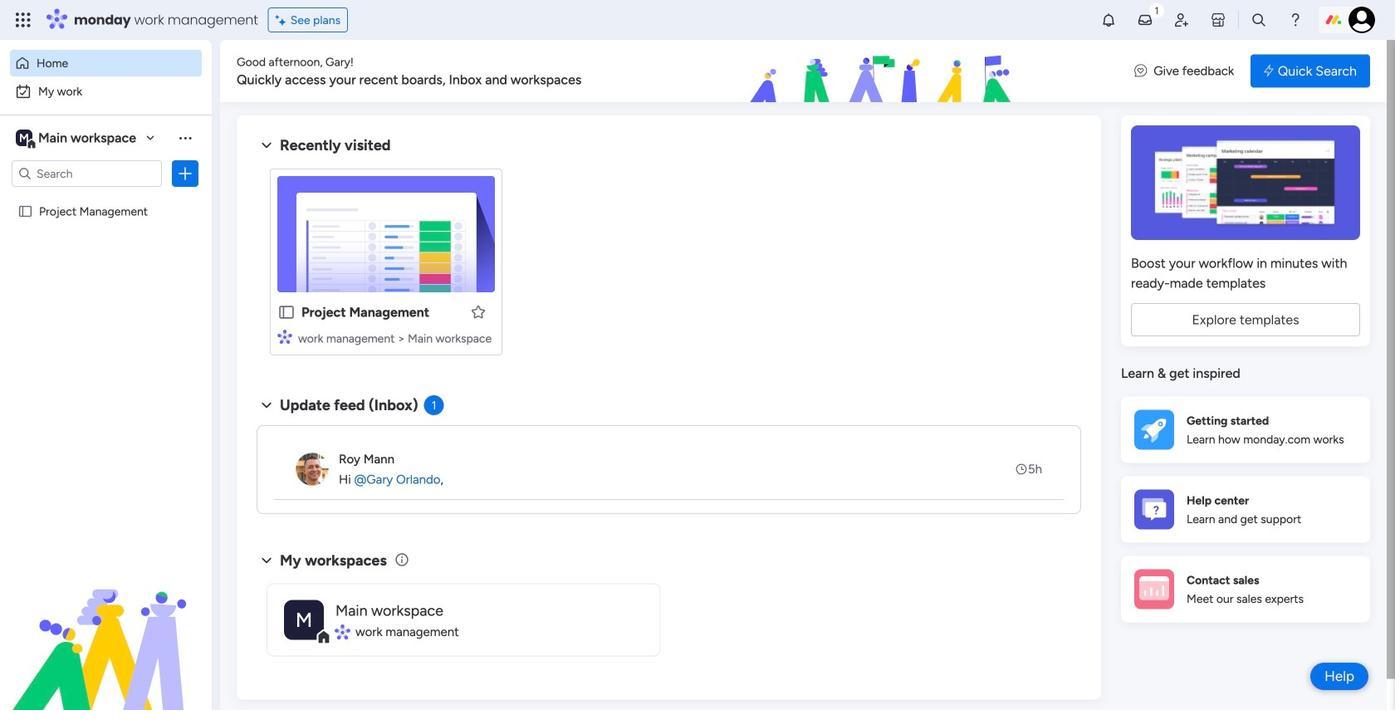 Task type: describe. For each thing, give the bounding box(es) containing it.
monday marketplace image
[[1210, 12, 1227, 28]]

1 element
[[424, 395, 444, 415]]

lottie animation image for bottom lottie animation element
[[0, 542, 212, 710]]

1 vertical spatial lottie animation element
[[0, 542, 212, 710]]

Search in workspace field
[[35, 164, 139, 183]]

getting started element
[[1122, 397, 1371, 463]]

notifications image
[[1101, 12, 1117, 28]]

close my workspaces image
[[257, 551, 277, 571]]

search everything image
[[1251, 12, 1268, 28]]

see plans image
[[276, 11, 291, 29]]

1 horizontal spatial lottie animation element
[[652, 40, 1118, 103]]

contact sales element
[[1122, 556, 1371, 623]]

roy mann image
[[296, 453, 329, 486]]

help center element
[[1122, 476, 1371, 543]]

0 vertical spatial option
[[10, 50, 202, 76]]

2 vertical spatial option
[[0, 196, 212, 200]]

lottie animation image for the right lottie animation element
[[652, 40, 1118, 103]]



Task type: vqa. For each thing, say whether or not it's contained in the screenshot.
Mar associated with Mar 9
no



Task type: locate. For each thing, give the bounding box(es) containing it.
0 vertical spatial lottie animation image
[[652, 40, 1118, 103]]

1 vertical spatial option
[[10, 78, 202, 105]]

0 horizontal spatial lottie animation element
[[0, 542, 212, 710]]

update feed image
[[1137, 12, 1154, 28]]

0 vertical spatial public board image
[[17, 204, 33, 219]]

1 vertical spatial workspace image
[[284, 600, 324, 640]]

1 vertical spatial lottie animation image
[[0, 542, 212, 710]]

0 horizontal spatial lottie animation image
[[0, 542, 212, 710]]

1 horizontal spatial public board image
[[277, 303, 296, 322]]

public board image
[[17, 204, 33, 219], [277, 303, 296, 322]]

1 image
[[1150, 1, 1165, 20]]

templates image image
[[1136, 125, 1356, 240]]

option
[[10, 50, 202, 76], [10, 78, 202, 105], [0, 196, 212, 200]]

list box
[[0, 194, 212, 450]]

0 vertical spatial workspace image
[[16, 129, 32, 147]]

add to favorites image
[[470, 304, 487, 320]]

1 vertical spatial public board image
[[277, 303, 296, 322]]

v2 bolt switch image
[[1265, 62, 1274, 80]]

help image
[[1288, 12, 1304, 28]]

workspace options image
[[177, 129, 194, 146]]

lottie animation image
[[652, 40, 1118, 103], [0, 542, 212, 710]]

0 horizontal spatial workspace image
[[16, 129, 32, 147]]

0 horizontal spatial public board image
[[17, 204, 33, 219]]

v2 user feedback image
[[1135, 62, 1147, 80]]

workspace selection element
[[16, 128, 139, 150]]

select product image
[[15, 12, 32, 28]]

lottie animation element
[[652, 40, 1118, 103], [0, 542, 212, 710]]

gary orlando image
[[1349, 7, 1376, 33]]

invite members image
[[1174, 12, 1190, 28]]

close recently visited image
[[257, 135, 277, 155]]

close update feed (inbox) image
[[257, 395, 277, 415]]

workspace image
[[16, 129, 32, 147], [284, 600, 324, 640]]

1 horizontal spatial workspace image
[[284, 600, 324, 640]]

1 horizontal spatial lottie animation image
[[652, 40, 1118, 103]]

0 vertical spatial lottie animation element
[[652, 40, 1118, 103]]

options image
[[177, 165, 194, 182]]



